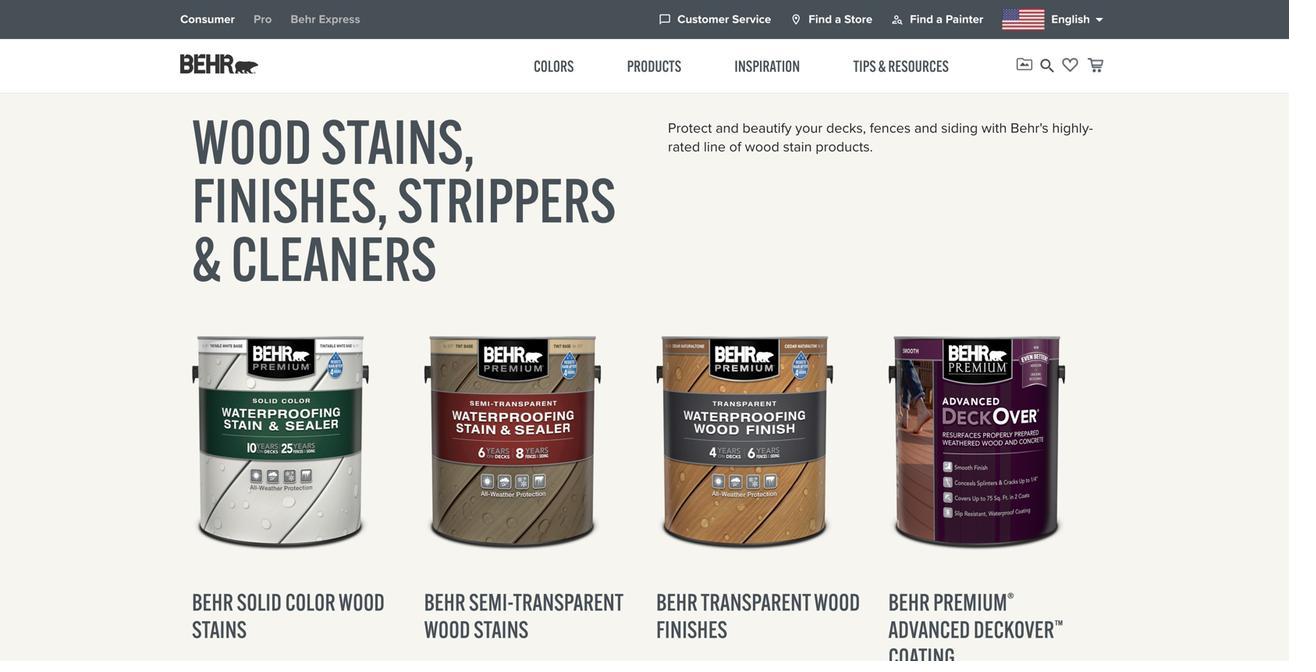 Task type: vqa. For each thing, say whether or not it's contained in the screenshot.
1st LEARN from the right
no



Task type: locate. For each thing, give the bounding box(es) containing it.
wood for behr semi-transparent wood stains
[[424, 615, 470, 644]]

2 find from the left
[[910, 11, 934, 28]]

behr express
[[291, 11, 360, 28]]

0 horizontal spatial &
[[192, 221, 222, 297]]

1 find from the left
[[809, 11, 832, 28]]

transparent
[[513, 587, 624, 617], [701, 587, 811, 617]]

painter
[[946, 11, 984, 28]]

wood
[[339, 587, 385, 617], [814, 587, 861, 617], [424, 615, 470, 644]]

stains inside behr semi-transparent wood stains
[[474, 615, 529, 644]]

1 gal can of behr premium solid color waterproofing stain and sealer image
[[192, 313, 401, 570]]

and left siding at the right of the page
[[915, 117, 938, 138]]

1 transparent from the left
[[513, 587, 624, 617]]

4 behr from the left
[[889, 587, 930, 617]]

finishes,
[[192, 162, 389, 238]]

behr logo image
[[180, 54, 258, 74]]

express
[[319, 11, 360, 28]]

and
[[716, 117, 739, 138], [915, 117, 938, 138]]

a left 'painter'
[[937, 11, 943, 28]]

& inside wood stains, finishes, strippers & cleaners
[[192, 221, 222, 297]]

3 behr from the left
[[657, 587, 698, 617]]

2 behr from the left
[[424, 587, 466, 617]]

2 stains from the left
[[474, 615, 529, 644]]

colors link
[[534, 56, 574, 76]]

0 horizontal spatial find
[[809, 11, 832, 28]]

1 horizontal spatial transparent
[[701, 587, 811, 617]]

siding
[[942, 117, 978, 138]]

wood inside the behr solid color wood stains
[[339, 587, 385, 617]]

behr transparent wood finishes link
[[657, 570, 865, 661]]

1 horizontal spatial find
[[910, 11, 934, 28]]

a
[[835, 11, 842, 28], [937, 11, 943, 28]]

and right protect in the top right of the page
[[716, 117, 739, 138]]

deckover
[[974, 615, 1055, 644]]

inspiration link
[[735, 56, 800, 76]]

1 and from the left
[[716, 117, 739, 138]]

1 behr from the left
[[192, 587, 233, 617]]

2 a from the left
[[937, 11, 943, 28]]

find for find a painter
[[910, 11, 934, 28]]

decks,
[[827, 117, 866, 138]]

behr inside the behr solid color wood stains
[[192, 587, 233, 617]]

wood stains, finishes, strippers & cleaners
[[192, 103, 616, 297]]

0 horizontal spatial and
[[716, 117, 739, 138]]

2 and from the left
[[915, 117, 938, 138]]

pro link
[[254, 11, 272, 28]]

strippers
[[398, 162, 616, 238]]

line
[[704, 136, 726, 157]]

english
[[1052, 11, 1091, 28]]

™
[[1055, 615, 1064, 638]]

wood for behr solid color wood stains
[[339, 587, 385, 617]]

0 horizontal spatial a
[[835, 11, 842, 28]]

products link
[[627, 56, 682, 76]]

wood
[[745, 136, 780, 157]]

behr
[[192, 587, 233, 617], [424, 587, 466, 617], [657, 587, 698, 617], [889, 587, 930, 617]]

rated
[[668, 136, 700, 157]]

behr inside behr semi-transparent wood stains
[[424, 587, 466, 617]]

beautify
[[743, 117, 792, 138]]

1 vertical spatial &
[[192, 221, 222, 297]]

stains for solid
[[192, 615, 247, 644]]

tips & resources link
[[854, 56, 949, 76]]

stains
[[192, 615, 247, 644], [474, 615, 529, 644]]

1 horizontal spatial and
[[915, 117, 938, 138]]

behr for behr semi-transparent wood stains
[[424, 587, 466, 617]]

cleaners
[[231, 221, 437, 297]]

behr for behr transparent wood finishes
[[657, 587, 698, 617]]

2 transparent from the left
[[701, 587, 811, 617]]

resources
[[889, 56, 949, 76]]

find right room
[[809, 11, 832, 28]]

room
[[790, 13, 803, 26]]

room find a store
[[790, 11, 873, 28]]

consumer
[[180, 11, 235, 28]]

behr's
[[1011, 117, 1049, 138]]

1 horizontal spatial stains
[[474, 615, 529, 644]]

find
[[809, 11, 832, 28], [910, 11, 934, 28]]

behr premium ® advanced deckover ™
[[889, 587, 1064, 644]]

behr inside the behr transparent wood finishes
[[657, 587, 698, 617]]

semi-
[[469, 587, 513, 617]]

1 gal can of behr premium transparent waterproofing wood finish image
[[657, 313, 865, 570]]

wood inside behr semi-transparent wood stains
[[424, 615, 470, 644]]

0 horizontal spatial transparent
[[513, 587, 624, 617]]

0 horizontal spatial stains
[[192, 615, 247, 644]]

wood inside the behr transparent wood finishes
[[814, 587, 861, 617]]

stains inside the behr solid color wood stains
[[192, 615, 247, 644]]

customer
[[678, 11, 729, 28]]

find right person_search
[[910, 11, 934, 28]]

1 horizontal spatial &
[[879, 56, 886, 76]]

a left store
[[835, 11, 842, 28]]

&
[[879, 56, 886, 76], [192, 221, 222, 297]]

behr semi-transparent wood stains
[[424, 587, 624, 644]]

fences
[[870, 117, 911, 138]]

0 horizontal spatial wood
[[339, 587, 385, 617]]

inspiration
[[735, 56, 800, 76]]

1 horizontal spatial wood
[[424, 615, 470, 644]]

behr
[[291, 11, 316, 28]]

transparent inside behr semi-transparent wood stains
[[513, 587, 624, 617]]

2 horizontal spatial wood
[[814, 587, 861, 617]]

1 a from the left
[[835, 11, 842, 28]]

®
[[1008, 588, 1015, 610]]

1 horizontal spatial a
[[937, 11, 943, 28]]

1 stains from the left
[[192, 615, 247, 644]]

tips
[[854, 56, 876, 76]]



Task type: describe. For each thing, give the bounding box(es) containing it.
behr express link
[[291, 11, 360, 28]]

person_search
[[892, 13, 904, 26]]

colors
[[534, 56, 574, 76]]

finishes
[[657, 615, 728, 644]]

english arrow_drop_down
[[1052, 10, 1109, 29]]

find for find a store
[[809, 11, 832, 28]]

store
[[845, 11, 873, 28]]

behr solid color wood stains link
[[192, 570, 401, 661]]

behr semi-transparent wood stains link
[[424, 570, 633, 661]]

behr inside behr premium ® advanced deckover ™
[[889, 587, 930, 617]]

consumer link
[[180, 11, 235, 28]]

premium
[[934, 587, 1008, 617]]

protect and beautify your decks, fences and siding with behr's highly- rated line of wood stain products.
[[668, 117, 1094, 157]]

pro
[[254, 11, 272, 28]]

a for store
[[835, 11, 842, 28]]

stain
[[783, 136, 812, 157]]

color
[[285, 587, 336, 617]]

1 gal can of behr premium semi-transparent waterproofing stain and sealer image
[[424, 313, 633, 570]]

protect
[[668, 117, 712, 138]]

with
[[982, 117, 1007, 138]]

chat_bubble_outline customer service
[[659, 11, 771, 28]]

advanced
[[889, 615, 971, 644]]

behr transparent wood finishes
[[657, 587, 861, 644]]

transparent inside the behr transparent wood finishes
[[701, 587, 811, 617]]

highly-
[[1053, 117, 1094, 138]]

a for painter
[[937, 11, 943, 28]]

tips & resources
[[854, 56, 949, 76]]

products.
[[816, 136, 873, 157]]

search
[[1039, 57, 1057, 75]]

service
[[732, 11, 771, 28]]

search link
[[1039, 54, 1057, 78]]

arrow_drop_down
[[1091, 10, 1109, 29]]

person_search find a painter
[[892, 11, 984, 28]]

stains for semi-
[[474, 615, 529, 644]]

stains,
[[321, 103, 475, 180]]

products
[[627, 56, 682, 76]]

behr for behr solid color wood stains
[[192, 587, 233, 617]]

your
[[796, 117, 823, 138]]

chat_bubble_outline
[[659, 13, 671, 26]]

0 vertical spatial &
[[879, 56, 886, 76]]

1 gal can of behr premium advanced deckover smooth image
[[889, 313, 1097, 570]]

us flag image
[[1003, 8, 1046, 31]]

of
[[730, 136, 742, 157]]

behr solid color wood stains
[[192, 587, 385, 644]]

wood
[[192, 103, 312, 180]]

solid
[[237, 587, 282, 617]]



